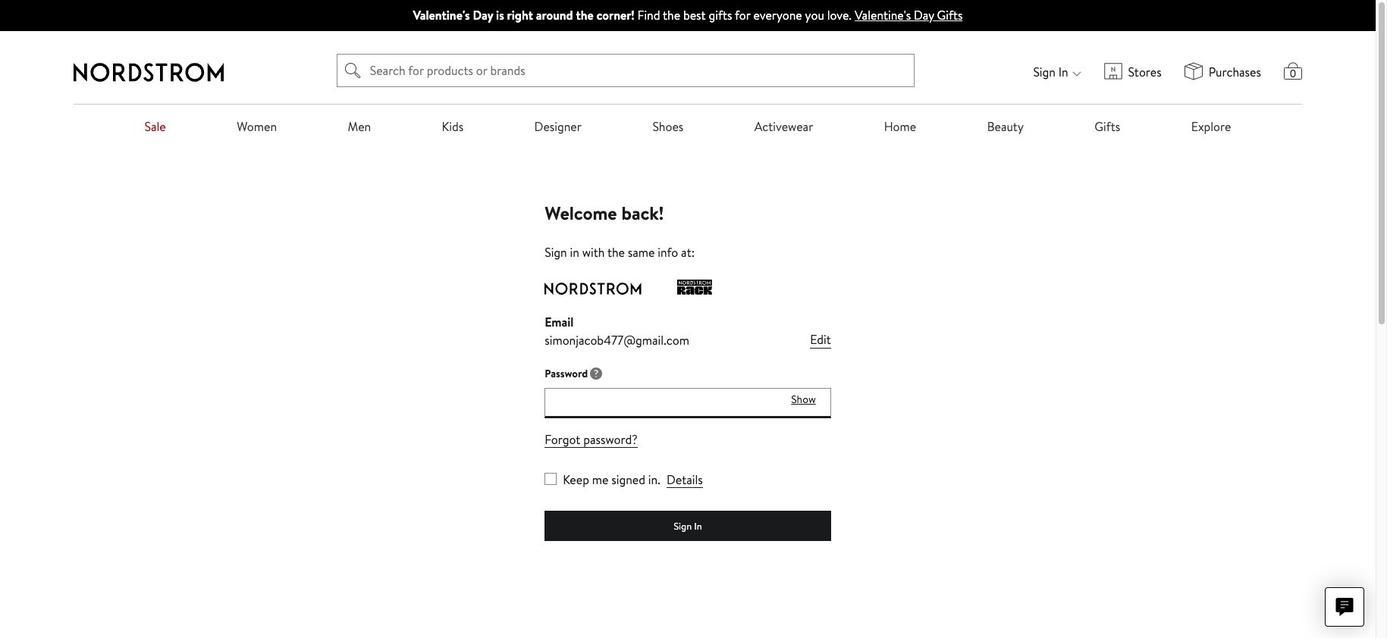 Task type: locate. For each thing, give the bounding box(es) containing it.
None password field
[[545, 389, 831, 419]]

live chat image
[[1336, 599, 1354, 617]]

large search image
[[345, 62, 361, 80]]



Task type: vqa. For each thing, say whether or not it's contained in the screenshot.
SEARCH search box
yes



Task type: describe. For each thing, give the bounding box(es) containing it.
Search search field
[[337, 54, 915, 87]]

nordstrom logo element
[[74, 63, 224, 82]]

Search for products or brands search field
[[365, 55, 914, 87]]



